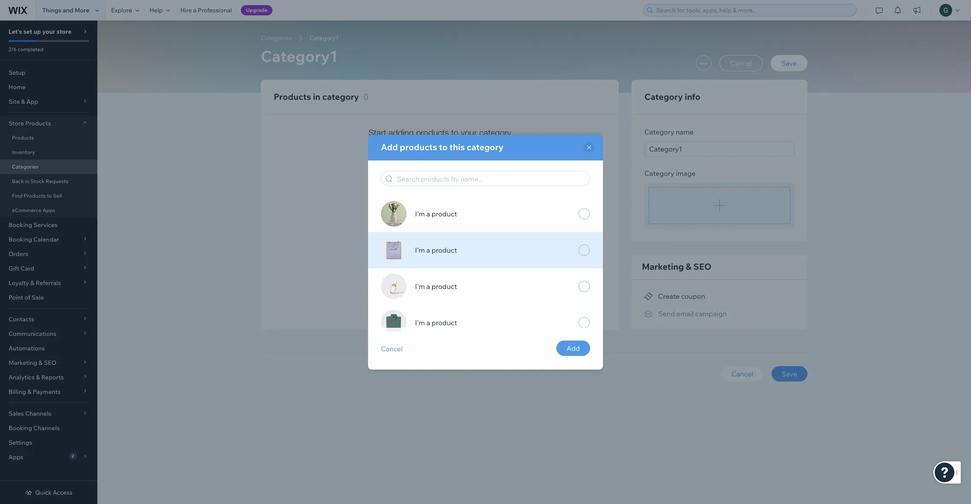 Task type: locate. For each thing, give the bounding box(es) containing it.
let's
[[9, 28, 22, 35]]

booking for booking channels
[[9, 425, 32, 433]]

add
[[381, 142, 398, 152], [421, 163, 435, 172], [567, 344, 580, 353]]

4 i'm a product from the top
[[415, 319, 457, 327]]

category for category info
[[645, 91, 683, 102]]

booking inside the booking channels "link"
[[9, 425, 32, 433]]

create coupon button
[[645, 291, 706, 303]]

category left image
[[645, 169, 675, 178]]

products inside "button"
[[436, 163, 465, 172]]

products up add products to this category
[[416, 128, 449, 138]]

home
[[9, 83, 26, 91]]

2 vertical spatial add
[[567, 344, 580, 353]]

hire a professional link
[[175, 0, 237, 21]]

booking
[[9, 221, 32, 229], [9, 425, 32, 433]]

automations link
[[0, 342, 97, 356]]

category image
[[645, 169, 696, 178]]

categories inside category1 form
[[261, 34, 292, 42]]

0 horizontal spatial in
[[25, 178, 29, 185]]

cancel for cancel button to the middle
[[381, 345, 403, 353]]

start adding products to your category create a new category to display on your site.
[[369, 128, 512, 148]]

1 horizontal spatial categories
[[261, 34, 292, 42]]

categories down upgrade button
[[261, 34, 292, 42]]

i'm a product for 3rd i'm a product image from the top
[[415, 283, 457, 291]]

0 vertical spatial save button
[[771, 55, 808, 71]]

2 vertical spatial cancel
[[732, 370, 754, 379]]

category left info
[[645, 91, 683, 102]]

categories link inside category1 form
[[257, 34, 296, 42]]

booking services link
[[0, 218, 97, 233]]

0 vertical spatial categories link
[[257, 34, 296, 42]]

on
[[472, 140, 479, 148]]

1 vertical spatial save
[[782, 370, 798, 379]]

0 horizontal spatial categories
[[12, 164, 39, 170]]

marketing & seo
[[643, 262, 712, 272]]

seo
[[694, 262, 712, 272]]

create down start
[[373, 140, 393, 148]]

2 i'm from the top
[[415, 246, 425, 255]]

1 vertical spatial save button
[[772, 367, 808, 382]]

1 vertical spatial create
[[659, 292, 680, 301]]

3 i'm a product from the top
[[415, 283, 457, 291]]

1 vertical spatial cancel button
[[381, 341, 403, 357]]

2 horizontal spatial your
[[481, 140, 494, 148]]

0 vertical spatial create
[[373, 140, 393, 148]]

0 horizontal spatial your
[[42, 28, 55, 35]]

category right this
[[467, 142, 504, 152]]

1 horizontal spatial your
[[461, 128, 477, 138]]

3 product from the top
[[432, 283, 457, 291]]

products
[[416, 128, 449, 138], [400, 142, 437, 152]]

booking inside booking services link
[[9, 221, 32, 229]]

products inside 'link'
[[24, 193, 46, 199]]

access
[[53, 489, 73, 497]]

0 vertical spatial save
[[782, 59, 798, 68]]

category1
[[310, 34, 339, 42], [261, 47, 338, 66]]

1 vertical spatial category1
[[261, 47, 338, 66]]

add button
[[557, 341, 591, 356]]

2 booking from the top
[[9, 425, 32, 433]]

0 vertical spatial category
[[645, 91, 683, 102]]

0 vertical spatial products
[[416, 128, 449, 138]]

email
[[677, 310, 694, 318]]

in inside category1 form
[[313, 91, 321, 102]]

products
[[274, 91, 311, 102], [25, 120, 51, 127], [12, 135, 34, 141], [436, 163, 465, 172], [24, 193, 46, 199]]

categories down the inventory on the top left of page
[[12, 164, 39, 170]]

0 vertical spatial category1
[[310, 34, 339, 42]]

1 booking from the top
[[9, 221, 32, 229]]

your
[[42, 28, 55, 35], [461, 128, 477, 138], [481, 140, 494, 148]]

0 vertical spatial in
[[313, 91, 321, 102]]

store products
[[9, 120, 51, 127]]

category
[[323, 91, 359, 102], [480, 128, 512, 138], [414, 140, 440, 148], [467, 142, 504, 152]]

your right up
[[42, 28, 55, 35]]

cancel
[[731, 59, 753, 68], [381, 345, 403, 353], [732, 370, 754, 379]]

1 product from the top
[[432, 210, 457, 218]]

help button
[[145, 0, 175, 21]]

1 i'm a product from the top
[[415, 210, 457, 218]]

requests
[[46, 178, 68, 185]]

2 product from the top
[[432, 246, 457, 255]]

things
[[42, 6, 61, 14]]

create up send
[[659, 292, 680, 301]]

category
[[645, 91, 683, 102], [645, 128, 675, 136], [645, 169, 675, 178]]

4 i'm a product image from the top
[[381, 310, 407, 336]]

cancel for cancel button to the bottom
[[732, 370, 754, 379]]

this
[[450, 142, 465, 152]]

product for 4th i'm a product image from the bottom
[[432, 210, 457, 218]]

in
[[313, 91, 321, 102], [25, 178, 29, 185]]

1 vertical spatial in
[[25, 178, 29, 185]]

products for add products
[[436, 163, 465, 172]]

1 vertical spatial category
[[645, 128, 675, 136]]

Category name text field
[[645, 141, 795, 157]]

1 i'm from the top
[[415, 210, 425, 218]]

products for store products
[[25, 120, 51, 127]]

sidebar element
[[0, 21, 97, 505]]

your up on
[[461, 128, 477, 138]]

channels
[[33, 425, 60, 433]]

add inside "button"
[[421, 163, 435, 172]]

2 category from the top
[[645, 128, 675, 136]]

1 horizontal spatial in
[[313, 91, 321, 102]]

3 i'm from the top
[[415, 283, 425, 291]]

automations
[[9, 345, 45, 353]]

i'm a product for 4th i'm a product image from the bottom
[[415, 210, 457, 218]]

to inside 'link'
[[47, 193, 52, 199]]

create
[[373, 140, 393, 148], [659, 292, 680, 301]]

booking up settings
[[9, 425, 32, 433]]

start
[[369, 128, 387, 138]]

0 vertical spatial add
[[381, 142, 398, 152]]

product
[[432, 210, 457, 218], [432, 246, 457, 255], [432, 283, 457, 291], [432, 319, 457, 327]]

apps
[[43, 207, 55, 214]]

categories link up requests
[[0, 160, 97, 174]]

booking channels link
[[0, 421, 97, 436]]

in for products
[[313, 91, 321, 102]]

1 vertical spatial your
[[461, 128, 477, 138]]

0 horizontal spatial create
[[373, 140, 393, 148]]

booking services
[[9, 221, 58, 229]]

0 horizontal spatial categories link
[[0, 160, 97, 174]]

plus xs image
[[416, 166, 420, 171]]

cancel for the top cancel button
[[731, 59, 753, 68]]

1 vertical spatial add
[[421, 163, 435, 172]]

1 vertical spatial booking
[[9, 425, 32, 433]]

2 i'm a product from the top
[[415, 246, 457, 255]]

1 horizontal spatial add
[[421, 163, 435, 172]]

upgrade
[[246, 7, 268, 13]]

to
[[452, 128, 459, 138], [442, 140, 447, 148], [439, 142, 448, 152], [47, 193, 52, 199]]

products for find products to sell
[[24, 193, 46, 199]]

0 vertical spatial categories
[[261, 34, 292, 42]]

&
[[686, 262, 692, 272]]

new
[[400, 140, 412, 148]]

send
[[659, 310, 676, 318]]

0 vertical spatial cancel
[[731, 59, 753, 68]]

4 product from the top
[[432, 319, 457, 327]]

products up plus xs icon
[[400, 142, 437, 152]]

adding
[[389, 128, 414, 138]]

0 vertical spatial booking
[[9, 221, 32, 229]]

3 category from the top
[[645, 169, 675, 178]]

categories link down upgrade button
[[257, 34, 296, 42]]

1 vertical spatial categories
[[12, 164, 39, 170]]

professional
[[198, 6, 232, 14]]

2 vertical spatial your
[[481, 140, 494, 148]]

1 horizontal spatial categories link
[[257, 34, 296, 42]]

i'm for 1st i'm a product image from the bottom
[[415, 319, 425, 327]]

4 i'm from the top
[[415, 319, 425, 327]]

find products to sell
[[12, 193, 62, 199]]

help
[[150, 6, 163, 14]]

2 vertical spatial category
[[645, 169, 675, 178]]

2 i'm a product image from the top
[[381, 238, 407, 263]]

stock
[[31, 178, 45, 185]]

1 horizontal spatial create
[[659, 292, 680, 301]]

0 horizontal spatial add
[[381, 142, 398, 152]]

i'm
[[415, 210, 425, 218], [415, 246, 425, 255], [415, 283, 425, 291], [415, 319, 425, 327]]

display
[[449, 140, 470, 148]]

in inside sidebar element
[[25, 178, 29, 185]]

services
[[33, 221, 58, 229]]

cancel button
[[720, 55, 763, 71], [381, 341, 403, 357], [722, 367, 764, 382]]

setup
[[9, 69, 26, 77]]

0 vertical spatial your
[[42, 28, 55, 35]]

and
[[63, 6, 73, 14]]

categories link
[[257, 34, 296, 42], [0, 160, 97, 174]]

campaign
[[696, 310, 727, 318]]

i'm a product image
[[381, 201, 407, 227], [381, 238, 407, 263], [381, 274, 407, 300], [381, 310, 407, 336]]

explore
[[111, 6, 132, 14]]

2 horizontal spatial add
[[567, 344, 580, 353]]

hire
[[180, 6, 192, 14]]

2/6
[[9, 46, 17, 53]]

1 category from the top
[[645, 91, 683, 102]]

category1 form
[[97, 21, 972, 505]]

send email campaign
[[659, 310, 727, 318]]

category left name
[[645, 128, 675, 136]]

save
[[782, 59, 798, 68], [782, 370, 798, 379]]

1 vertical spatial cancel
[[381, 345, 403, 353]]

product for 3rd i'm a product image from the top
[[432, 283, 457, 291]]

products inside dropdown button
[[25, 120, 51, 127]]

store products button
[[0, 116, 97, 131]]

settings link
[[0, 436, 97, 451]]

booking down the ecommerce
[[9, 221, 32, 229]]

your right on
[[481, 140, 494, 148]]



Task type: vqa. For each thing, say whether or not it's contained in the screenshot.
topmost Create
yes



Task type: describe. For each thing, give the bounding box(es) containing it.
settings
[[9, 439, 32, 447]]

add products
[[420, 163, 465, 172]]

point of sale
[[9, 294, 44, 302]]

home link
[[0, 80, 97, 94]]

i'm for 3rd i'm a product image from the top
[[415, 283, 425, 291]]

category name
[[645, 128, 694, 136]]

category for category name
[[645, 128, 675, 136]]

find products to sell link
[[0, 189, 97, 203]]

a inside start adding products to your category create a new category to display on your site.
[[394, 140, 398, 148]]

booking channels
[[9, 425, 60, 433]]

i'm for 4th i'm a product image from the bottom
[[415, 210, 425, 218]]

site.
[[496, 140, 508, 148]]

info
[[685, 91, 701, 102]]

up
[[34, 28, 41, 35]]

upgrade button
[[241, 5, 273, 15]]

add products to this category
[[381, 142, 504, 152]]

category right new
[[414, 140, 440, 148]]

point of sale link
[[0, 291, 97, 305]]

inventory
[[12, 149, 35, 156]]

promote newsletter image
[[645, 311, 654, 318]]

0
[[363, 91, 369, 102]]

products in category 0
[[274, 91, 369, 102]]

in for back
[[25, 178, 29, 185]]

store
[[57, 28, 72, 35]]

add for products
[[421, 163, 435, 172]]

categories inside sidebar element
[[12, 164, 39, 170]]

marketing
[[643, 262, 685, 272]]

of
[[25, 294, 30, 302]]

back in stock requests link
[[0, 174, 97, 189]]

1 i'm a product image from the top
[[381, 201, 407, 227]]

booking for booking services
[[9, 221, 32, 229]]

add for products
[[381, 142, 398, 152]]

add products button
[[405, 160, 475, 175]]

ecommerce apps link
[[0, 203, 97, 218]]

category left 0
[[323, 91, 359, 102]]

sell
[[53, 193, 62, 199]]

ecommerce apps
[[12, 207, 55, 214]]

back
[[12, 178, 24, 185]]

image
[[676, 169, 696, 178]]

quick access button
[[25, 489, 73, 497]]

i'm a product for 1st i'm a product image from the bottom
[[415, 319, 457, 327]]

coupon
[[682, 292, 706, 301]]

products inside start adding products to your category create a new category to display on your site.
[[416, 128, 449, 138]]

point
[[9, 294, 23, 302]]

Search products by name... text field
[[394, 172, 576, 186]]

quick
[[35, 489, 52, 497]]

your inside sidebar element
[[42, 28, 55, 35]]

back in stock requests
[[12, 178, 68, 185]]

set
[[23, 28, 32, 35]]

category up site.
[[480, 128, 512, 138]]

quick access
[[35, 489, 73, 497]]

0 vertical spatial cancel button
[[720, 55, 763, 71]]

send email campaign button
[[645, 308, 727, 320]]

more
[[75, 6, 89, 14]]

add inside button
[[567, 344, 580, 353]]

inventory link
[[0, 145, 97, 160]]

setup link
[[0, 65, 97, 80]]

store
[[9, 120, 24, 127]]

category for category image
[[645, 169, 675, 178]]

3 i'm a product image from the top
[[381, 274, 407, 300]]

create coupon
[[659, 292, 706, 301]]

create inside start adding products to your category create a new category to display on your site.
[[373, 140, 393, 148]]

things and more
[[42, 6, 89, 14]]

category info
[[645, 91, 701, 102]]

2 vertical spatial cancel button
[[722, 367, 764, 382]]

promote coupon image
[[645, 293, 654, 301]]

product for 1st i'm a product image from the bottom
[[432, 319, 457, 327]]

Search for tools, apps, help & more... field
[[654, 4, 854, 16]]

1 vertical spatial products
[[400, 142, 437, 152]]

1 vertical spatial categories link
[[0, 160, 97, 174]]

find
[[12, 193, 23, 199]]

hire a professional
[[180, 6, 232, 14]]

products link
[[0, 131, 97, 145]]

ecommerce
[[12, 207, 41, 214]]

completed
[[18, 46, 43, 53]]

let's set up your store
[[9, 28, 72, 35]]

create inside button
[[659, 292, 680, 301]]

sale
[[32, 294, 44, 302]]

2/6 completed
[[9, 46, 43, 53]]

name
[[676, 128, 694, 136]]



